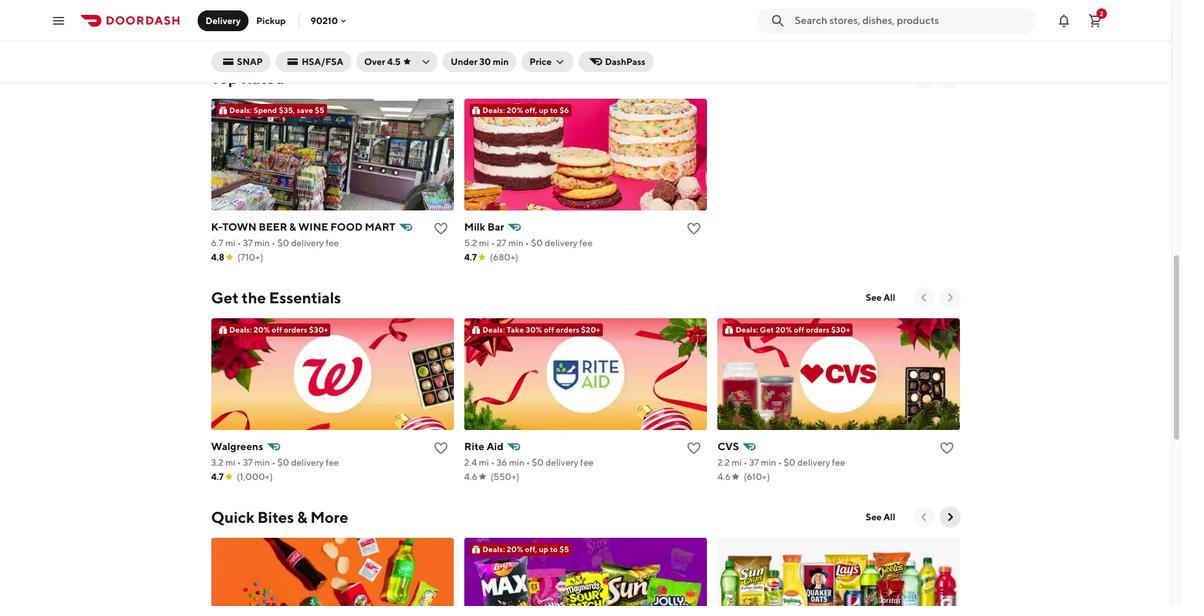 Task type: describe. For each thing, give the bounding box(es) containing it.
2.4
[[464, 458, 477, 468]]

1 see from the top
[[866, 73, 882, 83]]

$​0 for rite aid
[[532, 458, 544, 468]]

bites
[[257, 509, 294, 527]]

3 items, open order cart image
[[1088, 13, 1103, 28]]

min for cvs
[[761, 458, 776, 468]]

1 see all from the top
[[866, 73, 895, 83]]

$35,
[[279, 105, 295, 115]]

min for k-town beer & wine food mart
[[255, 238, 270, 248]]

off, for $5
[[525, 545, 537, 555]]

chevron
[[718, 1, 759, 14]]

(550+) for 4.6
[[491, 472, 519, 483]]

deals: for milk bar
[[483, 105, 505, 115]]

open menu image
[[51, 13, 66, 28]]

spend
[[253, 105, 277, 115]]

deals: 20% off orders $30+
[[229, 325, 328, 335]]

37 for the
[[243, 458, 253, 468]]

1 see all link from the top
[[858, 68, 903, 88]]

food
[[330, 221, 363, 234]]

over 4.5
[[364, 57, 401, 67]]

k-town beer & wine food mart
[[211, 221, 395, 234]]

min for chevron extramile
[[764, 18, 780, 29]]

90210 button
[[311, 15, 348, 26]]

20% for deals: 20% off, up to $6
[[507, 105, 523, 115]]

delivery for milk bar
[[545, 238, 578, 248]]

delivery for cvs
[[797, 458, 830, 468]]

essentials
[[269, 289, 341, 307]]

extramile
[[761, 1, 809, 14]]

milk
[[464, 221, 485, 234]]

click to add this store to your saved list image for bar
[[686, 221, 702, 237]]

(1,000+)
[[237, 472, 273, 483]]

click to add this store to your saved list image
[[686, 441, 702, 457]]

0 vertical spatial 4.7
[[464, 33, 477, 43]]

36
[[497, 458, 507, 468]]

all for essentials
[[884, 293, 895, 303]]

snap button
[[211, 51, 271, 72]]

(2,900+)
[[237, 33, 274, 43]]

(710+)
[[237, 252, 263, 263]]

price
[[530, 57, 552, 67]]

under 30 min
[[451, 57, 509, 67]]

(680+)
[[490, 252, 518, 263]]

save
[[297, 105, 313, 115]]

under 30 min button
[[443, 51, 517, 72]]

min for 7-eleven
[[255, 18, 271, 29]]

town
[[223, 221, 257, 234]]

5.2
[[464, 238, 477, 248]]

2.2 for cvs
[[718, 458, 730, 468]]

5.2 mi • 27 min • $​0 delivery fee
[[464, 238, 593, 248]]

delivery
[[206, 15, 241, 26]]

deals: 20% off, up to $5
[[483, 545, 569, 555]]

next button of carousel image for top rated
[[943, 72, 957, 85]]

mart
[[365, 221, 395, 234]]

take
[[507, 325, 524, 335]]

mi for 7-eleven
[[225, 18, 235, 29]]

mi for cvs
[[732, 458, 742, 468]]

3.2
[[211, 458, 224, 468]]

beer
[[259, 221, 287, 234]]

see for &
[[866, 513, 882, 523]]

chevron extramile
[[718, 1, 809, 14]]

0 horizontal spatial get
[[211, 289, 239, 307]]

mi for chevron extramile
[[733, 18, 743, 29]]

dashpass
[[605, 57, 646, 67]]

delivery button
[[198, 10, 249, 31]]

fee for cvs
[[832, 458, 845, 468]]

cvs
[[718, 441, 739, 453]]

4.5
[[387, 57, 401, 67]]

orders for rite aid
[[556, 325, 580, 335]]

deals: for cvs
[[736, 325, 758, 335]]

top
[[211, 69, 238, 87]]

next button of carousel image
[[943, 511, 957, 524]]

wine
[[298, 221, 328, 234]]

walgreens
[[211, 441, 263, 453]]

to for $5
[[550, 545, 558, 555]]

1 orders from the left
[[284, 325, 307, 335]]

mi for walgreens
[[225, 458, 235, 468]]

see all for &
[[866, 513, 895, 523]]

quick bites & more
[[211, 509, 348, 527]]

4.8 for town
[[211, 252, 224, 263]]

$​0 for 7-eleven
[[278, 18, 290, 29]]

4.7 for walgreens
[[211, 472, 224, 483]]

27
[[497, 238, 506, 248]]

mi for k-town beer & wine food mart
[[225, 238, 235, 248]]

get the essentials link
[[211, 288, 341, 308]]

1 $30+ from the left
[[309, 325, 328, 335]]

1 off from the left
[[272, 325, 282, 335]]

min for walgreens
[[255, 458, 270, 468]]

2
[[1100, 9, 1104, 17]]

delivery for 7-eleven
[[292, 18, 325, 29]]

quick
[[211, 509, 254, 527]]

pickup
[[256, 15, 286, 26]]

$6
[[559, 105, 569, 115]]

deals: get 20% off orders $30+
[[736, 325, 850, 335]]

29
[[243, 18, 254, 29]]

(610+)
[[744, 472, 770, 483]]

2 $30+ from the left
[[831, 325, 850, 335]]

(550+) for 4.7
[[490, 33, 519, 43]]

the
[[242, 289, 266, 307]]

$​0 for chevron extramile
[[787, 18, 799, 29]]

deals: for k-town beer & wine food mart
[[229, 105, 252, 115]]

6.7
[[211, 238, 224, 248]]

fee for rite aid
[[580, 458, 594, 468]]

fee for walgreens
[[326, 458, 339, 468]]

orders for cvs
[[806, 325, 830, 335]]



Task type: locate. For each thing, give the bounding box(es) containing it.
0 vertical spatial 2.2
[[211, 18, 223, 29]]

0 vertical spatial get
[[211, 289, 239, 307]]

mi right 3.2
[[225, 458, 235, 468]]

mi right 2.0
[[733, 18, 743, 29]]

off for cvs
[[794, 325, 804, 335]]

rite
[[464, 441, 485, 453]]

1 vertical spatial (550+)
[[491, 472, 519, 483]]

deals: take 30% off orders $20+
[[483, 325, 600, 335]]

•
[[237, 18, 241, 29], [273, 18, 276, 29], [745, 18, 749, 29], [782, 18, 786, 29], [237, 238, 241, 248], [272, 238, 276, 248], [491, 238, 495, 248], [525, 238, 529, 248], [237, 458, 241, 468], [272, 458, 276, 468], [491, 458, 495, 468], [526, 458, 530, 468], [744, 458, 748, 468], [778, 458, 782, 468]]

deals:
[[229, 105, 252, 115], [483, 105, 505, 115], [229, 325, 252, 335], [483, 325, 505, 335], [736, 325, 758, 335], [483, 545, 505, 555]]

next button of carousel image for get the essentials
[[943, 291, 957, 304]]

4.7
[[464, 33, 477, 43], [464, 252, 477, 263], [211, 472, 224, 483]]

up
[[539, 105, 548, 115], [539, 545, 548, 555]]

2 vertical spatial all
[[884, 513, 895, 523]]

eleven
[[221, 1, 254, 14]]

1 vertical spatial previous button of carousel image
[[917, 511, 930, 524]]

mi for rite aid
[[479, 458, 489, 468]]

0 vertical spatial (550+)
[[490, 33, 519, 43]]

delivery for walgreens
[[291, 458, 324, 468]]

4.7 down 5.2
[[464, 252, 477, 263]]

2 off, from the top
[[525, 545, 537, 555]]

0 horizontal spatial &
[[289, 221, 296, 234]]

off, for $6
[[525, 105, 537, 115]]

2 vertical spatial 4.7
[[211, 472, 224, 483]]

1 vertical spatial off,
[[525, 545, 537, 555]]

get
[[211, 289, 239, 307], [760, 325, 774, 335]]

up for $6
[[539, 105, 548, 115]]

1 horizontal spatial $5
[[559, 545, 569, 555]]

20% for deals: 20% off, up to $5
[[507, 545, 523, 555]]

1 vertical spatial 4.8
[[211, 252, 224, 263]]

see all
[[866, 73, 895, 83], [866, 293, 895, 303], [866, 513, 895, 523]]

2.4 mi • 36 min • $​0 delivery fee
[[464, 458, 594, 468]]

4.6 down cvs
[[718, 472, 731, 483]]

1 to from the top
[[550, 105, 558, 115]]

delivery for rite aid
[[546, 458, 578, 468]]

2.2 mi • 29 min • $​0 delivery fee
[[211, 18, 340, 29]]

1 vertical spatial &
[[297, 509, 307, 527]]

(550+) down 36
[[491, 472, 519, 483]]

delivery
[[292, 18, 325, 29], [801, 18, 834, 29], [291, 238, 324, 248], [545, 238, 578, 248], [291, 458, 324, 468], [546, 458, 578, 468], [797, 458, 830, 468]]

0 vertical spatial 4.8
[[211, 33, 224, 43]]

mi right 2.4
[[479, 458, 489, 468]]

2 to from the top
[[550, 545, 558, 555]]

3 see from the top
[[866, 513, 882, 523]]

click to add this store to your saved list image for town
[[433, 221, 449, 237]]

1 4.6 from the left
[[464, 472, 478, 483]]

4.7 down 3.2
[[211, 472, 224, 483]]

get the essentials
[[211, 289, 341, 307]]

Store search: begin typing to search for stores available on DoorDash text field
[[795, 13, 1028, 28]]

0 vertical spatial off,
[[525, 105, 537, 115]]

$​0 for milk bar
[[531, 238, 543, 248]]

bar
[[488, 221, 504, 234]]

4.8 down the delivery
[[211, 33, 224, 43]]

milk bar
[[464, 221, 504, 234]]

2 next button of carousel image from the top
[[943, 291, 957, 304]]

2 horizontal spatial off
[[794, 325, 804, 335]]

$20+
[[581, 325, 600, 335]]

min right 30
[[493, 57, 509, 67]]

previous button of carousel image for quick bites & more
[[917, 511, 930, 524]]

rite aid
[[464, 441, 504, 453]]

0 horizontal spatial $5
[[315, 105, 324, 115]]

2 up from the top
[[539, 545, 548, 555]]

3.2 mi • 37 min • $​0 delivery fee
[[211, 458, 339, 468]]

to for $6
[[550, 105, 558, 115]]

&
[[289, 221, 296, 234], [297, 509, 307, 527]]

1 horizontal spatial 2.2
[[718, 458, 730, 468]]

see all for essentials
[[866, 293, 895, 303]]

1 vertical spatial 2.2
[[718, 458, 730, 468]]

hsa/fsa
[[302, 57, 343, 67]]

min for milk bar
[[508, 238, 524, 248]]

0 vertical spatial previous button of carousel image
[[917, 291, 930, 304]]

delivery for k-town beer & wine food mart
[[291, 238, 324, 248]]

1 4.8 from the top
[[211, 33, 224, 43]]

mi right the 6.7
[[225, 238, 235, 248]]

0 vertical spatial $5
[[315, 105, 324, 115]]

2.2 down cvs
[[718, 458, 730, 468]]

2 4.6 from the left
[[718, 472, 731, 483]]

0 vertical spatial see
[[866, 73, 882, 83]]

4.8
[[211, 33, 224, 43], [211, 252, 224, 263]]

40
[[751, 18, 763, 29]]

0 horizontal spatial off
[[272, 325, 282, 335]]

1 previous button of carousel image from the top
[[917, 291, 930, 304]]

$​0
[[278, 18, 290, 29], [787, 18, 799, 29], [277, 238, 289, 248], [531, 238, 543, 248], [277, 458, 289, 468], [532, 458, 544, 468], [784, 458, 796, 468]]

1 next button of carousel image from the top
[[943, 72, 957, 85]]

4.8 for eleven
[[211, 33, 224, 43]]

0 horizontal spatial $30+
[[309, 325, 328, 335]]

deals: for walgreens
[[229, 325, 252, 335]]

min up (1,000+)
[[255, 458, 270, 468]]

under
[[451, 57, 477, 67]]

1 horizontal spatial $30+
[[831, 325, 850, 335]]

$​0 for walgreens
[[277, 458, 289, 468]]

previous button of carousel image for get the essentials
[[917, 291, 930, 304]]

4.7 for milk bar
[[464, 252, 477, 263]]

all for &
[[884, 513, 895, 523]]

1 horizontal spatial off
[[544, 325, 554, 335]]

0 horizontal spatial orders
[[284, 325, 307, 335]]

min up (710+)
[[255, 238, 270, 248]]

37 for rated
[[243, 238, 253, 248]]

click to add this store to your saved list image for extramile
[[940, 1, 955, 17]]

2.2
[[211, 18, 223, 29], [718, 458, 730, 468]]

2 all from the top
[[884, 293, 895, 303]]

2 previous button of carousel image from the top
[[917, 511, 930, 524]]

fee for 7-eleven
[[327, 18, 340, 29]]

2 orders from the left
[[556, 325, 580, 335]]

1 vertical spatial get
[[760, 325, 774, 335]]

off
[[272, 325, 282, 335], [544, 325, 554, 335], [794, 325, 804, 335]]

up for $5
[[539, 545, 548, 555]]

1 vertical spatial up
[[539, 545, 548, 555]]

2.2 for 7-eleven
[[211, 18, 223, 29]]

& right bites
[[297, 509, 307, 527]]

4.6 for rite aid
[[464, 472, 478, 483]]

90210
[[311, 15, 338, 26]]

mi down 7-eleven
[[225, 18, 235, 29]]

1 horizontal spatial orders
[[556, 325, 580, 335]]

1 vertical spatial all
[[884, 293, 895, 303]]

0 vertical spatial see all
[[866, 73, 895, 83]]

min right 27
[[508, 238, 524, 248]]

delivery for chevron extramile
[[801, 18, 834, 29]]

2.0
[[718, 18, 731, 29]]

1 vertical spatial 4.7
[[464, 252, 477, 263]]

2 horizontal spatial orders
[[806, 325, 830, 335]]

over 4.5 button
[[356, 51, 438, 72]]

fee for milk bar
[[579, 238, 593, 248]]

6.7 mi • 37 min • $​0 delivery fee
[[211, 238, 339, 248]]

3 off from the left
[[794, 325, 804, 335]]

deals: 20% off, up to $6
[[483, 105, 569, 115]]

min right 36
[[509, 458, 524, 468]]

3 see all link from the top
[[858, 507, 903, 528]]

see all link for essentials
[[858, 288, 903, 308]]

4.6 for cvs
[[718, 472, 731, 483]]

more
[[310, 509, 348, 527]]

(550+)
[[490, 33, 519, 43], [491, 472, 519, 483]]

2.2 down 7-
[[211, 18, 223, 29]]

2 vertical spatial see all link
[[858, 507, 903, 528]]

dashpass button
[[579, 51, 653, 72]]

min for rite aid
[[509, 458, 524, 468]]

37
[[243, 238, 253, 248], [243, 458, 253, 468], [749, 458, 759, 468]]

orders
[[284, 325, 307, 335], [556, 325, 580, 335], [806, 325, 830, 335]]

min inside button
[[493, 57, 509, 67]]

1 vertical spatial see
[[866, 293, 882, 303]]

fee
[[327, 18, 340, 29], [836, 18, 849, 29], [326, 238, 339, 248], [579, 238, 593, 248], [326, 458, 339, 468], [580, 458, 594, 468], [832, 458, 845, 468]]

snap
[[237, 57, 263, 67]]

see all link for &
[[858, 507, 903, 528]]

1 vertical spatial see all
[[866, 293, 895, 303]]

2 button
[[1082, 7, 1108, 33]]

k-
[[211, 221, 223, 234]]

1 vertical spatial next button of carousel image
[[943, 291, 957, 304]]

off for rite aid
[[544, 325, 554, 335]]

see for essentials
[[866, 293, 882, 303]]

& right beer
[[289, 221, 296, 234]]

all
[[884, 73, 895, 83], [884, 293, 895, 303], [884, 513, 895, 523]]

2 4.8 from the top
[[211, 252, 224, 263]]

top rated link
[[211, 68, 284, 88]]

0 vertical spatial see all link
[[858, 68, 903, 88]]

1 vertical spatial to
[[550, 545, 558, 555]]

min up (610+)
[[761, 458, 776, 468]]

previous button of carousel image
[[917, 72, 930, 85]]

0 horizontal spatial 2.2
[[211, 18, 223, 29]]

1 up from the top
[[539, 105, 548, 115]]

previous button of carousel image
[[917, 291, 930, 304], [917, 511, 930, 524]]

mi right 5.2
[[479, 238, 489, 248]]

3 orders from the left
[[806, 325, 830, 335]]

min
[[255, 18, 271, 29], [764, 18, 780, 29], [493, 57, 509, 67], [255, 238, 270, 248], [508, 238, 524, 248], [255, 458, 270, 468], [509, 458, 524, 468], [761, 458, 776, 468]]

off,
[[525, 105, 537, 115], [525, 545, 537, 555]]

2 see all link from the top
[[858, 288, 903, 308]]

1 horizontal spatial &
[[297, 509, 307, 527]]

2.2 mi • 37 min • $​0 delivery fee
[[718, 458, 845, 468]]

$​0 for cvs
[[784, 458, 796, 468]]

aid
[[487, 441, 504, 453]]

0 vertical spatial next button of carousel image
[[943, 72, 957, 85]]

notification bell image
[[1056, 13, 1072, 28]]

pickup button
[[249, 10, 294, 31]]

to
[[550, 105, 558, 115], [550, 545, 558, 555]]

1 horizontal spatial 4.6
[[718, 472, 731, 483]]

4.8 down the 6.7
[[211, 252, 224, 263]]

top rated
[[211, 69, 284, 87]]

7-
[[211, 1, 221, 14]]

2 off from the left
[[544, 325, 554, 335]]

next button of carousel image
[[943, 72, 957, 85], [943, 291, 957, 304]]

see all link
[[858, 68, 903, 88], [858, 288, 903, 308], [858, 507, 903, 528]]

0 vertical spatial to
[[550, 105, 558, 115]]

0 vertical spatial &
[[289, 221, 296, 234]]

4.6
[[464, 472, 478, 483], [718, 472, 731, 483]]

1 horizontal spatial get
[[760, 325, 774, 335]]

1 all from the top
[[884, 73, 895, 83]]

7-eleven
[[211, 1, 254, 14]]

over
[[364, 57, 385, 67]]

fee for k-town beer & wine food mart
[[326, 238, 339, 248]]

30
[[479, 57, 491, 67]]

30%
[[526, 325, 542, 335]]

37 up (610+)
[[749, 458, 759, 468]]

0 vertical spatial up
[[539, 105, 548, 115]]

3 see all from the top
[[866, 513, 895, 523]]

quick bites & more link
[[211, 507, 348, 528]]

hsa/fsa button
[[276, 51, 351, 72]]

37 up (1,000+)
[[243, 458, 253, 468]]

click to add this store to your saved list image
[[940, 1, 955, 17], [433, 221, 449, 237], [686, 221, 702, 237], [433, 441, 449, 457], [940, 441, 955, 457]]

$​0 for k-town beer & wine food mart
[[277, 238, 289, 248]]

mi down cvs
[[732, 458, 742, 468]]

$30+
[[309, 325, 328, 335], [831, 325, 850, 335]]

deals: for rite aid
[[483, 325, 505, 335]]

20% for deals: 20% off orders $30+
[[253, 325, 270, 335]]

2 vertical spatial see
[[866, 513, 882, 523]]

4.7 up the under
[[464, 33, 477, 43]]

37 up (710+)
[[243, 238, 253, 248]]

2 see all from the top
[[866, 293, 895, 303]]

2 see from the top
[[866, 293, 882, 303]]

price button
[[522, 51, 574, 72]]

2 vertical spatial see all
[[866, 513, 895, 523]]

0 vertical spatial all
[[884, 73, 895, 83]]

mi for milk bar
[[479, 238, 489, 248]]

deals: spend $35, save $5
[[229, 105, 324, 115]]

2.0 mi • 40 min • $​0 delivery fee
[[718, 18, 849, 29]]

1 vertical spatial see all link
[[858, 288, 903, 308]]

min right 40
[[764, 18, 780, 29]]

1 off, from the top
[[525, 105, 537, 115]]

3 all from the top
[[884, 513, 895, 523]]

0 horizontal spatial 4.6
[[464, 472, 478, 483]]

fee for chevron extramile
[[836, 18, 849, 29]]

rated
[[241, 69, 284, 87]]

(550+) up 30
[[490, 33, 519, 43]]

4.6 down 2.4
[[464, 472, 478, 483]]

1 vertical spatial $5
[[559, 545, 569, 555]]

20%
[[507, 105, 523, 115], [253, 325, 270, 335], [776, 325, 792, 335], [507, 545, 523, 555]]

min right 29
[[255, 18, 271, 29]]



Task type: vqa. For each thing, say whether or not it's contained in the screenshot.
Extramile
yes



